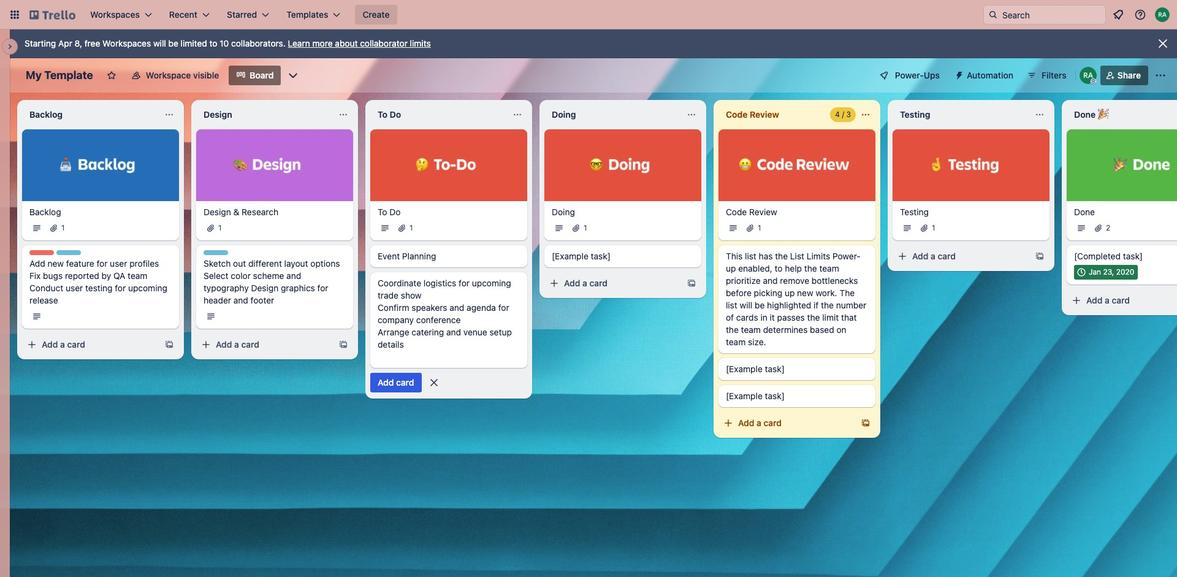 Task type: describe. For each thing, give the bounding box(es) containing it.
be inside this list has the list limits power- up enabled, to help the team prioritize and remove bottlenecks before picking up new work. the list will be highlighted if the number of cards in it passes the limit that the team determines based on team size.
[[755, 300, 765, 310]]

card for code review
[[764, 418, 782, 428]]

card for design
[[241, 339, 259, 349]]

2
[[1107, 223, 1111, 232]]

testing for the "testing" text field
[[901, 109, 931, 120]]

create from template… image for this list has the list limits power- up enabled, to help the team prioritize and remove bottlenecks before picking up new work. the list will be highlighted if the number of cards in it passes the limit that the team determines based on team size.
[[861, 418, 871, 428]]

sketch out different layout options select color scheme and typography design graphics for header and footer
[[204, 258, 340, 305]]

new inside add new feature for user profiles fix bugs reported by qa team conduct user testing for upcoming release
[[48, 258, 64, 268]]

event planning link
[[378, 250, 520, 262]]

number
[[837, 300, 867, 310]]

a for design
[[234, 339, 239, 349]]

Search field
[[999, 6, 1106, 24]]

0 vertical spatial list
[[745, 251, 757, 261]]

automation button
[[950, 66, 1022, 85]]

collaborator
[[360, 38, 408, 48]]

1 vertical spatial user
[[66, 283, 83, 293]]

workspace visible button
[[124, 66, 227, 85]]

color
[[231, 270, 251, 281]]

list
[[791, 251, 805, 261]]

code review for code review text field
[[726, 109, 780, 120]]

starting apr 8, free workspaces will be limited to 10 collaborators. learn more about collaborator limits
[[25, 38, 431, 48]]

0 vertical spatial be
[[168, 38, 178, 48]]

limit
[[823, 312, 839, 322]]

picking
[[754, 287, 783, 298]]

code review link
[[726, 206, 869, 218]]

Backlog text field
[[22, 105, 160, 125]]

remove
[[781, 275, 810, 286]]

add a card button for doing
[[545, 273, 680, 293]]

4 / 3
[[836, 110, 852, 119]]

this
[[726, 251, 743, 261]]

2 vertical spatial [example task]
[[726, 391, 785, 401]]

1 for to do
[[410, 223, 413, 232]]

design & research
[[204, 207, 279, 217]]

collaborators.
[[231, 38, 286, 48]]

add a card button for code review
[[719, 413, 854, 433]]

to inside this list has the list limits power- up enabled, to help the team prioritize and remove bottlenecks before picking up new work. the list will be highlighted if the number of cards in it passes the limit that the team determines based on team size.
[[775, 263, 783, 273]]

learn
[[288, 38, 310, 48]]

primary element
[[0, 0, 1178, 29]]

the down 'of'
[[726, 324, 739, 335]]

highlighted
[[768, 300, 812, 310]]

0 horizontal spatial will
[[153, 38, 166, 48]]

recent
[[169, 9, 198, 20]]

limited
[[181, 38, 207, 48]]

create button
[[356, 5, 397, 25]]

apr
[[58, 38, 72, 48]]

by
[[102, 270, 111, 281]]

code for code review text field
[[726, 109, 748, 120]]

templates
[[287, 9, 329, 20]]

of
[[726, 312, 734, 322]]

1 for testing
[[933, 223, 936, 232]]

size.
[[749, 337, 767, 347]]

board
[[250, 70, 274, 80]]

options
[[311, 258, 340, 268]]

typography
[[204, 283, 249, 293]]

sketch out different layout options select color scheme and typography design graphics for header and footer link
[[204, 257, 346, 307]]

a for code review
[[757, 418, 762, 428]]

a for testing
[[931, 251, 936, 261]]

footer
[[251, 295, 274, 305]]

recent button
[[162, 5, 217, 25]]

visible
[[193, 70, 219, 80]]

enabled,
[[739, 263, 773, 273]]

select
[[204, 270, 229, 281]]

back to home image
[[29, 5, 75, 25]]

Code Review text field
[[719, 105, 831, 125]]

limits
[[410, 38, 431, 48]]

upcoming
[[128, 283, 167, 293]]

power- inside this list has the list limits power- up enabled, to help the team prioritize and remove bottlenecks before picking up new work. the list will be highlighted if the number of cards in it passes the limit that the team determines based on team size.
[[833, 251, 861, 261]]

1 vertical spatial workspaces
[[103, 38, 151, 48]]

1 vertical spatial list
[[726, 300, 738, 310]]

different
[[248, 258, 282, 268]]

[completed task]
[[1075, 251, 1144, 261]]

limits
[[807, 251, 831, 261]]

[completed
[[1075, 251, 1122, 261]]

feature
[[66, 258, 94, 268]]

0 vertical spatial up
[[726, 263, 736, 273]]

to for to do link
[[378, 207, 387, 217]]

share button
[[1101, 66, 1149, 85]]

prioritize
[[726, 275, 761, 286]]

backlog link
[[29, 206, 172, 218]]

starting
[[25, 38, 56, 48]]

open information menu image
[[1135, 9, 1147, 21]]

research
[[242, 207, 279, 217]]

workspace
[[146, 70, 191, 80]]

learn more about collaborator limits link
[[288, 38, 431, 48]]

1 vertical spatial [example task] link
[[726, 363, 869, 375]]

team left the 'size.'
[[726, 337, 746, 347]]

done for done 🎉
[[1075, 109, 1096, 120]]

1 vertical spatial up
[[785, 287, 795, 298]]

Jan 23, 2020 checkbox
[[1075, 265, 1139, 280]]

help
[[785, 263, 803, 273]]

1 for doing
[[584, 223, 587, 232]]

do for to do text field
[[390, 109, 401, 120]]

add new feature for user profiles fix bugs reported by qa team conduct user testing for upcoming release link
[[29, 257, 172, 307]]

team inside add new feature for user profiles fix bugs reported by qa team conduct user testing for upcoming release
[[128, 270, 148, 281]]

profiles
[[130, 258, 159, 268]]

[completed task] link
[[1075, 250, 1178, 262]]

Done 🎉 text field
[[1068, 105, 1178, 125]]

cards
[[737, 312, 759, 322]]

testing for testing link
[[901, 207, 929, 217]]

done 🎉
[[1075, 109, 1110, 120]]

event
[[378, 251, 400, 261]]

more
[[313, 38, 333, 48]]

determines
[[764, 324, 808, 335]]

do for to do link
[[390, 207, 401, 217]]

doing link
[[552, 206, 695, 218]]

release
[[29, 295, 58, 305]]

and for this list has the list limits power- up enabled, to help the team prioritize and remove bottlenecks before picking up new work. the list will be highlighted if the number of cards in it passes the limit that the team determines based on team size.
[[764, 275, 778, 286]]

new inside this list has the list limits power- up enabled, to help the team prioritize and remove bottlenecks before picking up new work. the list will be highlighted if the number of cards in it passes the limit that the team determines based on team size.
[[798, 287, 814, 298]]

create from template… image for design
[[339, 340, 348, 349]]

23,
[[1104, 267, 1115, 276]]

team up bottlenecks
[[820, 263, 840, 273]]

workspaces button
[[83, 5, 159, 25]]

1 vertical spatial [example task]
[[726, 364, 785, 374]]

workspace visible
[[146, 70, 219, 80]]

done for done
[[1075, 207, 1096, 217]]

create from template… image for backlog
[[164, 340, 174, 349]]

Enter a title for this card… text field
[[371, 272, 528, 368]]

header
[[204, 295, 231, 305]]

2 1 from the left
[[218, 223, 222, 232]]

that
[[842, 312, 857, 322]]

jan 23, 2020
[[1090, 267, 1135, 276]]

the down the if
[[808, 312, 821, 322]]

filters
[[1042, 70, 1067, 80]]

to do link
[[378, 206, 520, 218]]

done link
[[1075, 206, 1178, 218]]

board link
[[229, 66, 281, 85]]

doing for doing link
[[552, 207, 575, 217]]

create from template… image for testing
[[1036, 251, 1045, 261]]

workspaces inside workspaces "dropdown button"
[[90, 9, 140, 20]]

Board name text field
[[20, 66, 99, 85]]

card for backlog
[[67, 339, 85, 349]]

card for doing
[[590, 278, 608, 288]]

conduct
[[29, 283, 63, 293]]

ruby anderson (rubyanderson7) image
[[1080, 67, 1097, 84]]



Task type: vqa. For each thing, say whether or not it's contained in the screenshot.
THE ADD BOARD icon
no



Task type: locate. For each thing, give the bounding box(es) containing it.
the
[[840, 287, 855, 298]]

1 up event planning
[[410, 223, 413, 232]]

add a card for doing
[[564, 278, 608, 288]]

the right has
[[776, 251, 788, 261]]

workspaces down workspaces "dropdown button"
[[103, 38, 151, 48]]

create from template… image for [example task]
[[687, 278, 697, 288]]

design for design
[[204, 109, 232, 120]]

done up the [completed
[[1075, 207, 1096, 217]]

add card
[[378, 377, 414, 387]]

0 horizontal spatial list
[[726, 300, 738, 310]]

design & research link
[[204, 206, 346, 218]]

doing inside text box
[[552, 109, 576, 120]]

1 horizontal spatial for
[[115, 283, 126, 293]]

2020
[[1117, 267, 1135, 276]]

list
[[745, 251, 757, 261], [726, 300, 738, 310]]

bottlenecks
[[812, 275, 859, 286]]

backlog
[[29, 109, 63, 120], [29, 207, 61, 217]]

create from template… image
[[687, 278, 697, 288], [861, 418, 871, 428]]

new
[[48, 258, 64, 268], [798, 287, 814, 298]]

for down qa
[[115, 283, 126, 293]]

1 horizontal spatial and
[[287, 270, 301, 281]]

testing link
[[901, 206, 1043, 218]]

2 horizontal spatial create from template… image
[[1036, 251, 1045, 261]]

backlog down my
[[29, 109, 63, 120]]

to
[[378, 109, 388, 120], [378, 207, 387, 217]]

for inside sketch out different layout options select color scheme and typography design graphics for header and footer
[[318, 283, 329, 293]]

0 vertical spatial testing
[[901, 109, 931, 120]]

add card button
[[371, 373, 422, 392]]

1 vertical spatial code review
[[726, 207, 778, 217]]

1 to do from the top
[[378, 109, 401, 120]]

review inside text field
[[750, 109, 780, 120]]

1 down the backlog link
[[61, 223, 65, 232]]

will
[[153, 38, 166, 48], [740, 300, 753, 310]]

0 vertical spatial [example
[[552, 251, 589, 261]]

3
[[847, 110, 852, 119]]

1 vertical spatial backlog
[[29, 207, 61, 217]]

search image
[[989, 10, 999, 20]]

0 horizontal spatial to
[[210, 38, 218, 48]]

1 horizontal spatial be
[[755, 300, 765, 310]]

before
[[726, 287, 752, 298]]

3 1 from the left
[[410, 223, 413, 232]]

0 vertical spatial doing
[[552, 109, 576, 120]]

Testing text field
[[893, 105, 1031, 125]]

bugs
[[43, 270, 63, 281]]

1 vertical spatial testing
[[901, 207, 929, 217]]

will up workspace
[[153, 38, 166, 48]]

1 vertical spatial design
[[204, 207, 231, 217]]

workspaces
[[90, 9, 140, 20], [103, 38, 151, 48]]

2 vertical spatial [example task] link
[[726, 390, 869, 402]]

0 vertical spatial to
[[378, 109, 388, 120]]

code for the code review link at top
[[726, 207, 747, 217]]

1 horizontal spatial will
[[740, 300, 753, 310]]

layout
[[284, 258, 308, 268]]

a for doing
[[583, 278, 588, 288]]

has
[[759, 251, 773, 261]]

event planning
[[378, 251, 436, 261]]

0 vertical spatial design
[[204, 109, 232, 120]]

team
[[820, 263, 840, 273], [128, 270, 148, 281], [742, 324, 761, 335], [726, 337, 746, 347]]

do
[[390, 109, 401, 120], [390, 207, 401, 217]]

done inside "link"
[[1075, 207, 1096, 217]]

0 vertical spatial new
[[48, 258, 64, 268]]

backlog up color: red, title: none image
[[29, 207, 61, 217]]

to do inside text field
[[378, 109, 401, 120]]

backlog for "backlog" text box
[[29, 109, 63, 120]]

done left 🎉
[[1075, 109, 1096, 120]]

power-ups
[[896, 70, 941, 80]]

templates button
[[279, 5, 348, 25]]

color: sky, title: none image up sketch
[[204, 250, 228, 255]]

customize views image
[[287, 69, 300, 82]]

1 vertical spatial to
[[378, 207, 387, 217]]

8,
[[75, 38, 82, 48]]

1 code from the top
[[726, 109, 748, 120]]

ups
[[924, 70, 941, 80]]

passes
[[778, 312, 805, 322]]

testing
[[901, 109, 931, 120], [901, 207, 929, 217]]

0 horizontal spatial create from template… image
[[164, 340, 174, 349]]

0 vertical spatial [example task] link
[[552, 250, 695, 262]]

workspaces up free
[[90, 9, 140, 20]]

6 1 from the left
[[933, 223, 936, 232]]

1 do from the top
[[390, 109, 401, 120]]

4 1 from the left
[[584, 223, 587, 232]]

reported
[[65, 270, 99, 281]]

list up "enabled,"
[[745, 251, 757, 261]]

0 horizontal spatial new
[[48, 258, 64, 268]]

add a card for design
[[216, 339, 259, 349]]

1 down testing link
[[933, 223, 936, 232]]

jan
[[1090, 267, 1102, 276]]

list up 'of'
[[726, 300, 738, 310]]

0 vertical spatial create from template… image
[[687, 278, 697, 288]]

🎉
[[1099, 109, 1110, 120]]

and inside this list has the list limits power- up enabled, to help the team prioritize and remove bottlenecks before picking up new work. the list will be highlighted if the number of cards in it passes the limit that the team determines based on team size.
[[764, 275, 778, 286]]

0 horizontal spatial user
[[66, 283, 83, 293]]

1 code review from the top
[[726, 109, 780, 120]]

scheme
[[253, 270, 284, 281]]

this member is an admin of this board. image
[[1091, 79, 1097, 84]]

testing
[[85, 283, 113, 293]]

2 vertical spatial design
[[251, 283, 279, 293]]

color: sky, title: none image
[[56, 250, 81, 255], [204, 250, 228, 255]]

0 vertical spatial user
[[110, 258, 127, 268]]

done
[[1075, 109, 1096, 120], [1075, 207, 1096, 217]]

out
[[233, 258, 246, 268]]

color: sky, title: none image up feature
[[56, 250, 81, 255]]

add a card for backlog
[[42, 339, 85, 349]]

review for code review text field
[[750, 109, 780, 120]]

about
[[335, 38, 358, 48]]

power-ups button
[[871, 66, 948, 85]]

1 color: sky, title: none image from the left
[[56, 250, 81, 255]]

code
[[726, 109, 748, 120], [726, 207, 747, 217]]

power- up bottlenecks
[[833, 251, 861, 261]]

for
[[97, 258, 108, 268], [115, 283, 126, 293], [318, 283, 329, 293]]

ruby anderson (rubyanderson7) image
[[1156, 7, 1171, 22]]

1 done from the top
[[1075, 109, 1096, 120]]

will inside this list has the list limits power- up enabled, to help the team prioritize and remove bottlenecks before picking up new work. the list will be highlighted if the number of cards in it passes the limit that the team determines based on team size.
[[740, 300, 753, 310]]

team down cards at the right bottom of page
[[742, 324, 761, 335]]

for down options
[[318, 283, 329, 293]]

to left help
[[775, 263, 783, 273]]

[example task] link
[[552, 250, 695, 262], [726, 363, 869, 375], [726, 390, 869, 402]]

1 horizontal spatial create from template… image
[[339, 340, 348, 349]]

1 for backlog
[[61, 223, 65, 232]]

add a card for code review
[[739, 418, 782, 428]]

qa
[[113, 270, 125, 281]]

add a card button for backlog
[[22, 335, 157, 354]]

2 review from the top
[[750, 207, 778, 217]]

add a card button for testing
[[893, 246, 1028, 266]]

2 horizontal spatial and
[[764, 275, 778, 286]]

user down reported
[[66, 283, 83, 293]]

card for testing
[[938, 251, 956, 261]]

doing
[[552, 109, 576, 120], [552, 207, 575, 217]]

0 notifications image
[[1112, 7, 1126, 22]]

add new feature for user profiles fix bugs reported by qa team conduct user testing for upcoming release
[[29, 258, 167, 305]]

be left limited
[[168, 38, 178, 48]]

0 vertical spatial code review
[[726, 109, 780, 120]]

sm image
[[950, 66, 968, 83]]

if
[[814, 300, 819, 310]]

/
[[843, 110, 845, 119]]

be up in
[[755, 300, 765, 310]]

0 vertical spatial done
[[1075, 109, 1096, 120]]

up
[[726, 263, 736, 273], [785, 287, 795, 298]]

create from template… image
[[1036, 251, 1045, 261], [164, 340, 174, 349], [339, 340, 348, 349]]

new down remove
[[798, 287, 814, 298]]

code review for the code review link at top
[[726, 207, 778, 217]]

0 vertical spatial review
[[750, 109, 780, 120]]

design down visible
[[204, 109, 232, 120]]

do inside text field
[[390, 109, 401, 120]]

this list has the list limits power- up enabled, to help the team prioritize and remove bottlenecks before picking up new work. the list will be highlighted if the number of cards in it passes the limit that the team determines based on team size.
[[726, 251, 867, 347]]

Doing text field
[[545, 105, 682, 125]]

and down typography at left
[[234, 295, 248, 305]]

1 vertical spatial doing
[[552, 207, 575, 217]]

1 vertical spatial review
[[750, 207, 778, 217]]

to for to do text field
[[378, 109, 388, 120]]

1 horizontal spatial up
[[785, 287, 795, 298]]

0 horizontal spatial be
[[168, 38, 178, 48]]

new up bugs
[[48, 258, 64, 268]]

1 vertical spatial code
[[726, 207, 747, 217]]

1 vertical spatial done
[[1075, 207, 1096, 217]]

10
[[220, 38, 229, 48]]

1 testing from the top
[[901, 109, 931, 120]]

0 vertical spatial to
[[210, 38, 218, 48]]

design up the footer at the bottom left
[[251, 283, 279, 293]]

code review inside text field
[[726, 109, 780, 120]]

1 vertical spatial to
[[775, 263, 783, 273]]

2 color: sky, title: none image from the left
[[204, 250, 228, 255]]

1 horizontal spatial new
[[798, 287, 814, 298]]

the right the if
[[822, 300, 834, 310]]

0 vertical spatial will
[[153, 38, 166, 48]]

0 horizontal spatial create from template… image
[[687, 278, 697, 288]]

1 down doing link
[[584, 223, 587, 232]]

starred button
[[220, 5, 277, 25]]

cancel image
[[428, 376, 440, 389]]

backlog inside text box
[[29, 109, 63, 120]]

[example task]
[[552, 251, 611, 261], [726, 364, 785, 374], [726, 391, 785, 401]]

and up picking
[[764, 275, 778, 286]]

and down layout
[[287, 270, 301, 281]]

design
[[204, 109, 232, 120], [204, 207, 231, 217], [251, 283, 279, 293]]

&
[[233, 207, 239, 217]]

testing inside text field
[[901, 109, 931, 120]]

0 horizontal spatial for
[[97, 258, 108, 268]]

0 horizontal spatial and
[[234, 295, 248, 305]]

Design text field
[[196, 105, 334, 125]]

1 vertical spatial [example
[[726, 364, 763, 374]]

user up qa
[[110, 258, 127, 268]]

review for the code review link at top
[[750, 207, 778, 217]]

and for sketch out different layout options select color scheme and typography design graphics for header and footer
[[234, 295, 248, 305]]

2 code from the top
[[726, 207, 747, 217]]

on
[[837, 324, 847, 335]]

planning
[[402, 251, 436, 261]]

the
[[776, 251, 788, 261], [805, 263, 818, 273], [822, 300, 834, 310], [808, 312, 821, 322], [726, 324, 739, 335]]

backlog for the backlog link
[[29, 207, 61, 217]]

star or unstar board image
[[107, 71, 117, 80]]

0 horizontal spatial color: sky, title: none image
[[56, 250, 81, 255]]

1 1 from the left
[[61, 223, 65, 232]]

to inside text field
[[378, 109, 388, 120]]

0 vertical spatial backlog
[[29, 109, 63, 120]]

To Do text field
[[371, 105, 508, 125]]

2 to from the top
[[378, 207, 387, 217]]

template
[[44, 69, 93, 82]]

add inside add new feature for user profiles fix bugs reported by qa team conduct user testing for upcoming release
[[29, 258, 45, 268]]

0 horizontal spatial power-
[[833, 251, 861, 261]]

color: red, title: none image
[[29, 250, 54, 255]]

add a card button for design
[[196, 335, 331, 354]]

1 up has
[[758, 223, 762, 232]]

1 horizontal spatial user
[[110, 258, 127, 268]]

to do for to do link
[[378, 207, 401, 217]]

5 1 from the left
[[758, 223, 762, 232]]

design for design & research
[[204, 207, 231, 217]]

2 code review from the top
[[726, 207, 778, 217]]

1 vertical spatial new
[[798, 287, 814, 298]]

code inside text field
[[726, 109, 748, 120]]

2 doing from the top
[[552, 207, 575, 217]]

0 vertical spatial do
[[390, 109, 401, 120]]

1 horizontal spatial power-
[[896, 70, 924, 80]]

team down profiles
[[128, 270, 148, 281]]

based
[[811, 324, 835, 335]]

2 to do from the top
[[378, 207, 401, 217]]

share
[[1118, 70, 1142, 80]]

2 testing from the top
[[901, 207, 929, 217]]

starred
[[227, 9, 257, 20]]

done inside 'text box'
[[1075, 109, 1096, 120]]

0 vertical spatial to do
[[378, 109, 401, 120]]

1 horizontal spatial list
[[745, 251, 757, 261]]

card
[[938, 251, 956, 261], [590, 278, 608, 288], [1113, 295, 1131, 305], [67, 339, 85, 349], [241, 339, 259, 349], [396, 377, 414, 387], [764, 418, 782, 428]]

1 doing from the top
[[552, 109, 576, 120]]

1 horizontal spatial create from template… image
[[861, 418, 871, 428]]

a
[[931, 251, 936, 261], [583, 278, 588, 288], [1106, 295, 1110, 305], [60, 339, 65, 349], [234, 339, 239, 349], [757, 418, 762, 428]]

doing for doing text box
[[552, 109, 576, 120]]

up down this
[[726, 263, 736, 273]]

to do
[[378, 109, 401, 120], [378, 207, 401, 217]]

design left &
[[204, 207, 231, 217]]

create
[[363, 9, 390, 20]]

this list has the list limits power- up enabled, to help the team prioritize and remove bottlenecks before picking up new work. the list will be highlighted if the number of cards in it passes the limit that the team determines based on team size. link
[[726, 250, 869, 348]]

1 to from the top
[[378, 109, 388, 120]]

power- left sm image
[[896, 70, 924, 80]]

1 down design & research at top
[[218, 223, 222, 232]]

1 horizontal spatial color: sky, title: none image
[[204, 250, 228, 255]]

up up highlighted on the bottom right of page
[[785, 287, 795, 298]]

0 horizontal spatial up
[[726, 263, 736, 273]]

1 vertical spatial create from template… image
[[861, 418, 871, 428]]

1 vertical spatial to do
[[378, 207, 401, 217]]

2 vertical spatial [example
[[726, 391, 763, 401]]

1 vertical spatial power-
[[833, 251, 861, 261]]

my template
[[26, 69, 93, 82]]

to left the 10
[[210, 38, 218, 48]]

1 vertical spatial will
[[740, 300, 753, 310]]

0 vertical spatial code
[[726, 109, 748, 120]]

filters button
[[1024, 66, 1071, 85]]

1 backlog from the top
[[29, 109, 63, 120]]

1 vertical spatial do
[[390, 207, 401, 217]]

will up cards at the right bottom of page
[[740, 300, 753, 310]]

add a card for testing
[[913, 251, 956, 261]]

in
[[761, 312, 768, 322]]

0 vertical spatial workspaces
[[90, 9, 140, 20]]

for up by
[[97, 258, 108, 268]]

design inside text field
[[204, 109, 232, 120]]

1 review from the top
[[750, 109, 780, 120]]

power- inside button
[[896, 70, 924, 80]]

1 horizontal spatial to
[[775, 263, 783, 273]]

1 vertical spatial be
[[755, 300, 765, 310]]

fix
[[29, 270, 41, 281]]

free
[[85, 38, 100, 48]]

0 vertical spatial power-
[[896, 70, 924, 80]]

2 horizontal spatial for
[[318, 283, 329, 293]]

automation
[[968, 70, 1014, 80]]

1 for code review
[[758, 223, 762, 232]]

a for backlog
[[60, 339, 65, 349]]

2 backlog from the top
[[29, 207, 61, 217]]

design inside sketch out different layout options select color scheme and typography design graphics for header and footer
[[251, 283, 279, 293]]

2 done from the top
[[1075, 207, 1096, 217]]

show menu image
[[1155, 69, 1168, 82]]

0 vertical spatial [example task]
[[552, 251, 611, 261]]

2 do from the top
[[390, 207, 401, 217]]

to do for to do text field
[[378, 109, 401, 120]]

4
[[836, 110, 841, 119]]

the down limits
[[805, 263, 818, 273]]



